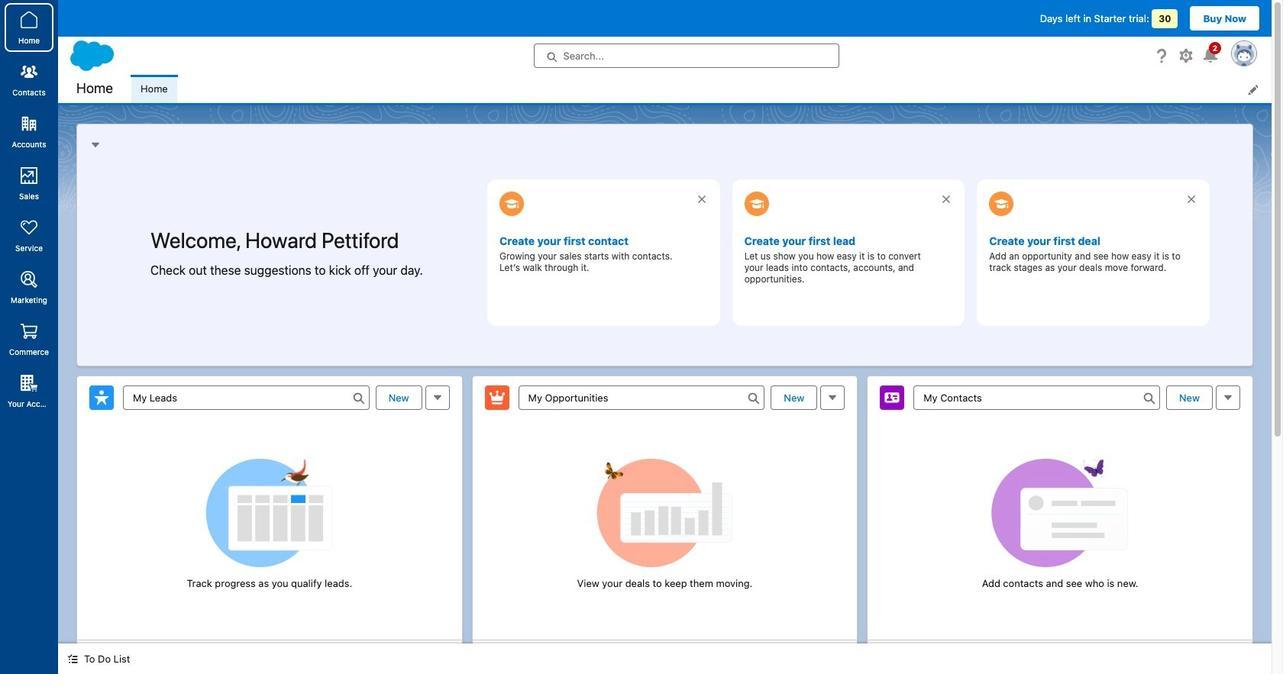 Task type: locate. For each thing, give the bounding box(es) containing it.
0 horizontal spatial select an option text field
[[123, 385, 370, 410]]

Select an Option text field
[[123, 385, 370, 410], [518, 385, 765, 410]]

text default image
[[67, 654, 78, 665]]

2 select an option text field from the left
[[518, 385, 765, 410]]

1 horizontal spatial select an option text field
[[518, 385, 765, 410]]

list
[[131, 75, 1272, 103]]



Task type: vqa. For each thing, say whether or not it's contained in the screenshot.
1st Select an Option text box from right
no



Task type: describe. For each thing, give the bounding box(es) containing it.
1 select an option text field from the left
[[123, 385, 370, 410]]



